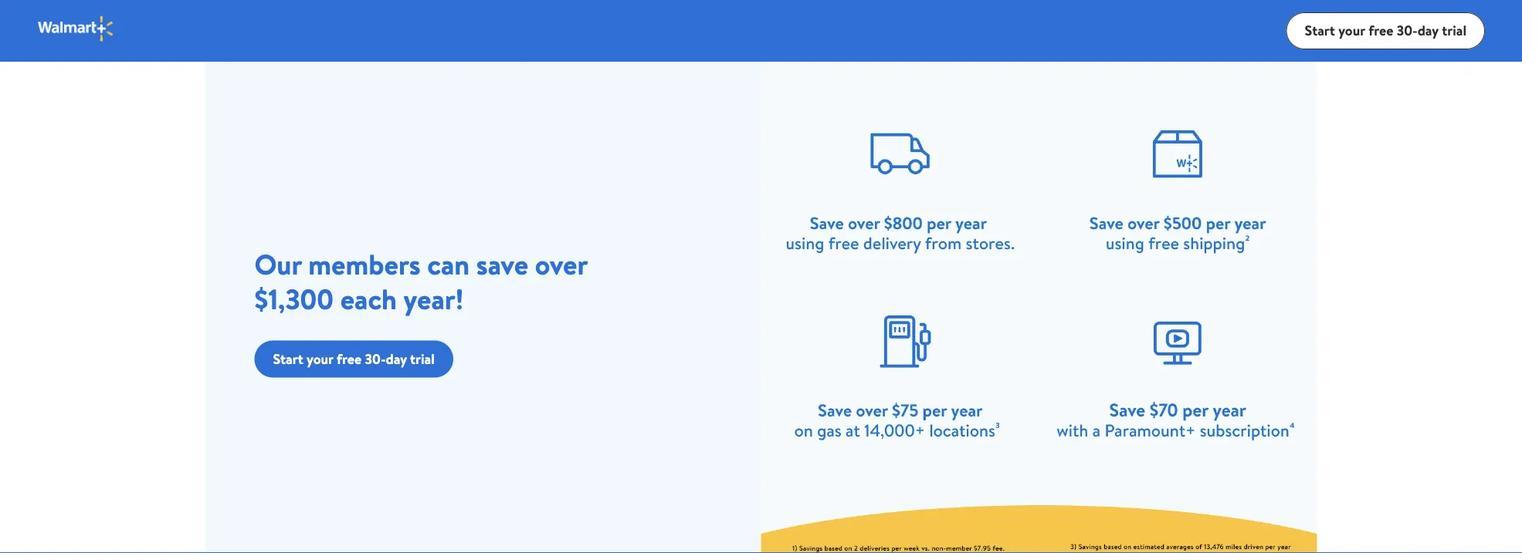 Task type: describe. For each thing, give the bounding box(es) containing it.
walmart+ image
[[37, 15, 115, 43]]

trial for leftmost start your free 30-day trial button
[[410, 350, 435, 369]]

our members can save over $1,300 each year!
[[254, 245, 587, 318]]

free for the topmost start your free 30-day trial button
[[1369, 21, 1393, 40]]

start for the topmost start your free 30-day trial button
[[1305, 21, 1335, 40]]

trial for the topmost start your free 30-day trial button
[[1442, 21, 1467, 40]]

savings claim image
[[761, 44, 1317, 554]]

day for leftmost start your free 30-day trial button
[[386, 350, 407, 369]]

each
[[340, 280, 397, 318]]

30- for leftmost start your free 30-day trial button
[[365, 350, 386, 369]]

year!
[[404, 280, 464, 318]]

our
[[254, 245, 302, 283]]

start your free 30-day trial for leftmost start your free 30-day trial button
[[273, 350, 435, 369]]



Task type: vqa. For each thing, say whether or not it's contained in the screenshot.
Start associated with top start your free 30-day trial button
yes



Task type: locate. For each thing, give the bounding box(es) containing it.
0 horizontal spatial day
[[386, 350, 407, 369]]

free
[[1369, 21, 1393, 40], [337, 350, 362, 369]]

0 horizontal spatial start your free 30-day trial
[[273, 350, 435, 369]]

1 vertical spatial start your free 30-day trial button
[[254, 341, 453, 378]]

1 horizontal spatial free
[[1369, 21, 1393, 40]]

1 horizontal spatial start your free 30-day trial button
[[1286, 12, 1485, 49]]

over
[[535, 245, 587, 283]]

can
[[427, 245, 470, 283]]

1 vertical spatial 30-
[[365, 350, 386, 369]]

1 horizontal spatial start
[[1305, 21, 1335, 40]]

0 vertical spatial your
[[1338, 21, 1365, 40]]

1 vertical spatial start
[[273, 350, 303, 369]]

start for leftmost start your free 30-day trial button
[[273, 350, 303, 369]]

1 horizontal spatial start your free 30-day trial
[[1305, 21, 1467, 40]]

0 vertical spatial 30-
[[1397, 21, 1418, 40]]

30- for the topmost start your free 30-day trial button
[[1397, 21, 1418, 40]]

your for the topmost start your free 30-day trial button
[[1338, 21, 1365, 40]]

1 vertical spatial start your free 30-day trial
[[273, 350, 435, 369]]

0 vertical spatial start your free 30-day trial button
[[1286, 12, 1485, 49]]

1 horizontal spatial 30-
[[1397, 21, 1418, 40]]

1 horizontal spatial day
[[1418, 21, 1439, 40]]

start your free 30-day trial
[[1305, 21, 1467, 40], [273, 350, 435, 369]]

0 vertical spatial start
[[1305, 21, 1335, 40]]

1 horizontal spatial your
[[1338, 21, 1365, 40]]

start your free 30-day trial button
[[1286, 12, 1485, 49], [254, 341, 453, 378]]

1 vertical spatial free
[[337, 350, 362, 369]]

start
[[1305, 21, 1335, 40], [273, 350, 303, 369]]

your
[[1338, 21, 1365, 40], [307, 350, 333, 369]]

1 vertical spatial your
[[307, 350, 333, 369]]

start your free 30-day trial for the topmost start your free 30-day trial button
[[1305, 21, 1467, 40]]

$1,300
[[254, 280, 334, 318]]

0 vertical spatial day
[[1418, 21, 1439, 40]]

1 horizontal spatial trial
[[1442, 21, 1467, 40]]

1 vertical spatial day
[[386, 350, 407, 369]]

0 vertical spatial trial
[[1442, 21, 1467, 40]]

save
[[476, 245, 528, 283]]

0 horizontal spatial free
[[337, 350, 362, 369]]

members
[[308, 245, 421, 283]]

free for leftmost start your free 30-day trial button
[[337, 350, 362, 369]]

1 vertical spatial trial
[[410, 350, 435, 369]]

trial
[[1442, 21, 1467, 40], [410, 350, 435, 369]]

0 vertical spatial start your free 30-day trial
[[1305, 21, 1467, 40]]

your for leftmost start your free 30-day trial button
[[307, 350, 333, 369]]

0 horizontal spatial 30-
[[365, 350, 386, 369]]

day
[[1418, 21, 1439, 40], [386, 350, 407, 369]]

0 horizontal spatial start
[[273, 350, 303, 369]]

0 horizontal spatial start your free 30-day trial button
[[254, 341, 453, 378]]

0 vertical spatial free
[[1369, 21, 1393, 40]]

0 horizontal spatial trial
[[410, 350, 435, 369]]

30-
[[1397, 21, 1418, 40], [365, 350, 386, 369]]

0 horizontal spatial your
[[307, 350, 333, 369]]

day for the topmost start your free 30-day trial button
[[1418, 21, 1439, 40]]



